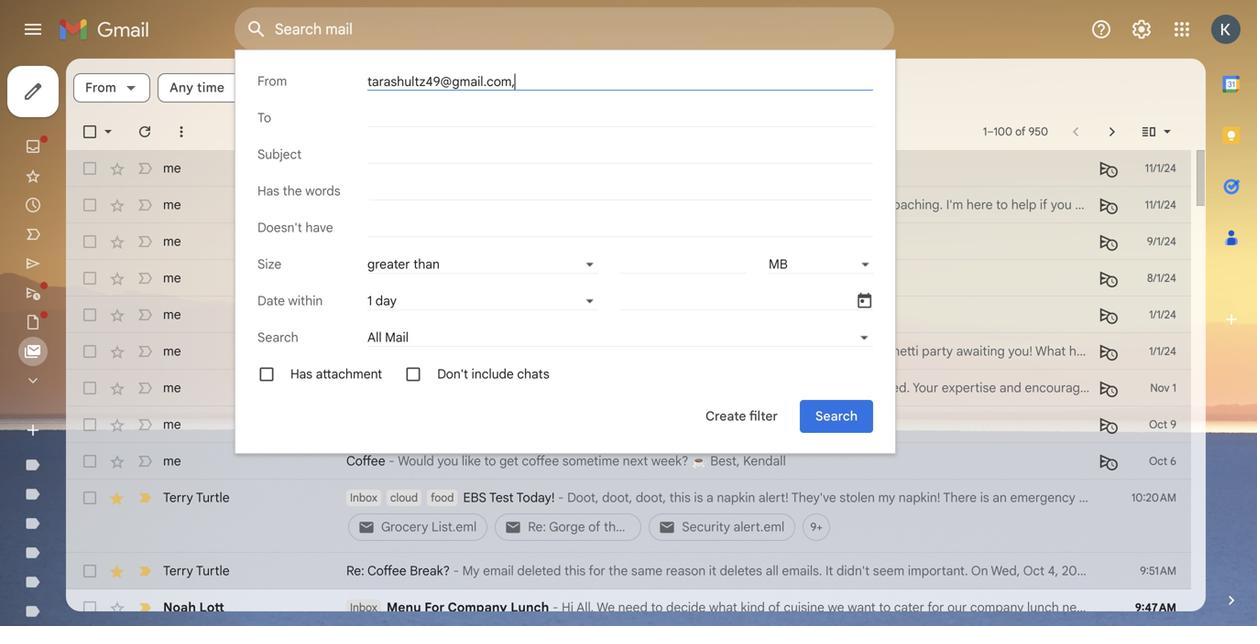 Task type: describe. For each thing, give the bounding box(es) containing it.
- left would
[[389, 454, 395, 470]]

grayson, up don't
[[427, 344, 478, 360]]

re: for re: coffee break? - my email deleted this for the same reason it deletes all emails. it didn't seem important. on wed, oct 4, 2023 at 8:26 am bjord umlaut <sic
[[346, 564, 365, 580]]

all mail
[[368, 330, 409, 346]]

i inside hey maria, i will not be able to attend sam's party. thanks so much, kendall link
[[493, 417, 496, 433]]

thank
[[581, 380, 613, 396]]

attend
[[605, 417, 643, 433]]

clap?
[[1199, 344, 1230, 360]]

grayson, up if
[[458, 307, 509, 323]]

9
[[1171, 418, 1177, 432]]

greater
[[368, 257, 410, 273]]

0 vertical spatial have
[[306, 220, 333, 236]]

baseball
[[346, 160, 396, 176]]

gmail image
[[59, 11, 159, 48]]

8:26
[[1109, 564, 1134, 580]]

what
[[536, 270, 564, 286]]

provided.
[[856, 380, 910, 396]]

hey down the show
[[401, 344, 424, 360]]

to left help
[[996, 197, 1008, 213]]

1/1/24 for fav tv show - hey grayson, what's your favorite tv show? all the best, kendall
[[1149, 308, 1177, 322]]

hey left maria,
[[428, 417, 450, 433]]

2 vertical spatial oct
[[1023, 564, 1045, 580]]

all inside option
[[368, 330, 382, 346]]

company
[[448, 600, 507, 616]]

show?
[[650, 307, 687, 323]]

even
[[706, 344, 734, 360]]

inbox menu for company lunch -
[[350, 600, 562, 616]]

nov
[[1151, 382, 1170, 395]]

8 row from the top
[[66, 407, 1191, 444]]

0 vertical spatial best,
[[700, 160, 730, 176]]

- left don't
[[410, 380, 415, 396]]

friendly
[[648, 197, 692, 213]]

Subject text field
[[368, 146, 873, 164]]

include
[[472, 367, 514, 383]]

do
[[649, 234, 664, 250]]

1 vertical spatial has
[[258, 183, 280, 199]]

break?
[[410, 564, 450, 580]]

unread
[[490, 80, 534, 96]]

hey up greater than
[[393, 234, 416, 250]]

email
[[483, 564, 514, 580]]

2023
[[1062, 564, 1091, 580]]

kendall down so
[[743, 454, 786, 470]]

i left just in the left of the page
[[567, 270, 570, 286]]

1 row from the top
[[66, 150, 1191, 187]]

reason
[[666, 564, 706, 580]]

re: for re: gorge of the jungle.eml
[[528, 520, 546, 536]]

test
[[489, 490, 514, 506]]

6 row from the top
[[66, 334, 1257, 370]]

1 vertical spatial a
[[638, 197, 645, 213]]

11/1/24 for reminder: deadline is approaching - hi noah just a friendly reminder that the deadline is approaching. i'm here to help if you need any support or collaborati
[[1145, 198, 1177, 212]]

expertise
[[942, 380, 997, 396]]

attachment inside button
[[305, 80, 377, 96]]

to left get
[[484, 454, 496, 470]]

able
[[562, 417, 587, 433]]

noah,
[[415, 270, 449, 286]]

the left words
[[283, 183, 302, 199]]

advanced search button
[[554, 71, 677, 104]]

cannot
[[1155, 344, 1196, 360]]

saw!
[[598, 270, 624, 286]]

striped
[[820, 344, 861, 360]]

field.
[[669, 160, 697, 176]]

1 horizontal spatial be
[[670, 344, 685, 360]]

been
[[1151, 380, 1181, 396]]

grayson, up approaching
[[471, 160, 522, 176]]

2 and from the left
[[1000, 380, 1022, 396]]

advanced search
[[561, 80, 669, 96]]

2 is from the left
[[854, 197, 863, 213]]

an
[[689, 344, 703, 360]]

food
[[431, 492, 454, 505]]

best, kendall
[[707, 454, 786, 470]]

1 day option
[[368, 293, 582, 310]]

the left best,
[[707, 307, 727, 323]]

- right omg
[[380, 270, 386, 286]]

0 horizontal spatial will
[[499, 417, 518, 433]]

in
[[1246, 380, 1256, 396]]

at
[[1094, 564, 1106, 580]]

much,
[[782, 417, 818, 433]]

2 row from the top
[[66, 187, 1257, 224]]

sometime
[[563, 454, 620, 470]]

kendall inside hey maria, i will not be able to attend sam's party. thanks so much, kendall link
[[821, 417, 864, 433]]

doesn't
[[258, 220, 302, 236]]

grayson, up than at left
[[419, 234, 470, 250]]

greater than option
[[368, 257, 582, 273]]

5 row from the top
[[66, 297, 1191, 334]]

riddles - hey grayson, if you can solve these, there will be an even bigger candy-striped spaghetti party awaiting you! what has hands but cannot clap? i spe
[[346, 344, 1257, 360]]

main menu image
[[22, 18, 44, 40]]

chats
[[517, 367, 550, 383]]

invaluable
[[1184, 380, 1243, 396]]

for
[[425, 600, 445, 616]]

oct for oct 9
[[1149, 418, 1168, 432]]

get
[[500, 454, 519, 470]]

size list box
[[368, 256, 598, 274]]

to for hey maria, i will not be able to attend sam's party. thanks so much, kendall
[[590, 417, 602, 433]]

if
[[1040, 197, 1048, 213]]

favorite
[[584, 307, 628, 323]]

turtle for 9:51 am
[[196, 564, 230, 580]]

1 vertical spatial attachment
[[316, 367, 382, 383]]

advanced
[[561, 80, 623, 96]]

spaghetti
[[864, 344, 919, 360]]

toggle split pane mode image
[[1140, 123, 1158, 141]]

has inside button
[[278, 80, 301, 96]]

baseball fields - hey grayson, i'm looking to buy a new field. best, kendall
[[346, 160, 776, 176]]

here
[[967, 197, 993, 213]]

omg - hey noah, i can't believe what i just saw! best, kendall
[[346, 270, 703, 286]]

is unread
[[476, 80, 534, 96]]

or
[[1181, 197, 1194, 213]]

hey left ahmed,
[[419, 380, 441, 396]]

the left same
[[609, 564, 628, 580]]

me for riddles - hey grayson, if you can solve these, there will be an even bigger candy-striped spaghetti party awaiting you! what has hands but cannot clap? i spe
[[163, 344, 181, 360]]

9 row from the top
[[66, 444, 1191, 480]]

bowl
[[559, 234, 587, 250]]

1 is from the left
[[463, 197, 472, 213]]

like
[[462, 454, 481, 470]]

umlaut
[[1193, 564, 1234, 580]]

kendall down tacos!
[[660, 270, 703, 286]]

these,
[[575, 344, 611, 360]]

older image
[[1103, 123, 1122, 141]]

can
[[517, 344, 538, 360]]

sam's
[[645, 417, 680, 433]]

Size value text field
[[620, 256, 747, 274]]

fav tv show - hey grayson, what's your favorite tv show? all the best, kendall
[[346, 307, 805, 323]]

thank you - hey ahmed, just wanted to thank you for the support and guidance you've provided. your expertise and encouragement have been invaluable in 
[[346, 380, 1257, 396]]

to for baseball fields - hey grayson, i'm looking to buy a new field. best, kendall
[[591, 160, 603, 176]]

- up greater
[[384, 234, 390, 250]]

what
[[1036, 344, 1066, 360]]

10 row from the top
[[66, 480, 1191, 554]]

11/1/24 for baseball fields - hey grayson, i'm looking to buy a new field. best, kendall
[[1145, 162, 1177, 176]]

tacos
[[346, 234, 381, 250]]

same
[[631, 564, 663, 580]]

it
[[826, 564, 834, 580]]

so
[[765, 417, 779, 433]]

terry for 9:51 am
[[163, 564, 193, 580]]

kendall right best,
[[762, 307, 805, 323]]

there
[[614, 344, 645, 360]]

9+
[[811, 521, 823, 535]]

but
[[1132, 344, 1152, 360]]

1 and from the left
[[732, 380, 754, 396]]

me for omg - hey noah, i can't believe what i just saw! best, kendall
[[163, 270, 181, 286]]

security alert.eml
[[682, 520, 785, 536]]

me for tacos - hey grayson, scrap the chili bowl idea, let's do tacos! with kind regards, kendall
[[163, 234, 181, 250]]

wanted
[[519, 380, 562, 396]]

1 vertical spatial coffee
[[368, 564, 407, 580]]

row containing noah lott
[[66, 590, 1191, 627]]

lunch
[[511, 600, 549, 616]]

kendall up that
[[733, 160, 776, 176]]

1 vertical spatial noah
[[163, 600, 196, 616]]

cell containing ebs test today!
[[346, 489, 1100, 544]]

believe
[[491, 270, 532, 286]]

any
[[170, 80, 194, 96]]

re: gorge of the jungle.eml
[[528, 520, 689, 536]]

date within
[[258, 293, 323, 309]]



Task type: vqa. For each thing, say whether or not it's contained in the screenshot.


Task type: locate. For each thing, give the bounding box(es) containing it.
main content
[[66, 59, 1257, 627]]

<sic
[[1237, 564, 1257, 580]]

reminder:
[[346, 197, 405, 213]]

i
[[452, 270, 455, 286], [567, 270, 570, 286], [1233, 344, 1237, 360], [493, 417, 496, 433]]

for right this
[[589, 564, 606, 580]]

0 vertical spatial be
[[670, 344, 685, 360]]

☕ image
[[692, 455, 707, 470]]

hey down noah,
[[432, 307, 455, 323]]

deletes
[[720, 564, 763, 580]]

- right today!
[[558, 490, 564, 506]]

1 terry from the top
[[163, 490, 193, 506]]

to
[[591, 160, 603, 176], [996, 197, 1008, 213], [565, 380, 577, 396], [590, 417, 602, 433], [484, 454, 496, 470]]

1 vertical spatial oct
[[1149, 455, 1168, 469]]

oct 6
[[1149, 455, 1177, 469]]

0 horizontal spatial tv
[[369, 307, 385, 323]]

time
[[197, 80, 225, 96]]

i'm
[[526, 160, 543, 176], [946, 197, 964, 213]]

the right that
[[778, 197, 797, 213]]

date within list box
[[368, 292, 598, 311]]

- inside cell
[[558, 490, 564, 506]]

grocery list.eml
[[381, 520, 477, 536]]

0 horizontal spatial be
[[544, 417, 558, 433]]

any time
[[170, 80, 225, 96]]

0 vertical spatial will
[[649, 344, 667, 360]]

me for thank you - hey ahmed, just wanted to thank you for the support and guidance you've provided. your expertise and encouragement have been invaluable in 
[[163, 380, 181, 396]]

0 horizontal spatial re:
[[346, 564, 365, 580]]

Search mail text field
[[275, 20, 807, 38]]

- right lunch
[[553, 600, 559, 616]]

- left hi
[[552, 197, 558, 213]]

0 vertical spatial inbox
[[350, 492, 378, 505]]

1 left "day"
[[368, 293, 372, 309]]

1 vertical spatial terry turtle
[[163, 564, 230, 580]]

support left "or"
[[1132, 197, 1178, 213]]

2 11/1/24 from the top
[[1145, 198, 1177, 212]]

nov 1
[[1151, 382, 1177, 395]]

i'm left here at the top of the page
[[946, 197, 964, 213]]

search
[[258, 330, 299, 346]]

0 horizontal spatial all
[[368, 330, 382, 346]]

is unread button
[[464, 73, 546, 103]]

0 horizontal spatial have
[[306, 220, 333, 236]]

week?
[[652, 454, 689, 470]]

4 row from the top
[[66, 260, 1191, 297]]

ebs test today! -
[[463, 490, 567, 506]]

0 vertical spatial terry
[[163, 490, 193, 506]]

1 1/1/24 from the top
[[1149, 308, 1177, 322]]

the right of
[[604, 520, 623, 536]]

0 vertical spatial noah
[[576, 197, 607, 213]]

has attachment down riddles
[[291, 367, 382, 383]]

has attachment inside button
[[278, 80, 377, 96]]

1 tv from the left
[[369, 307, 385, 323]]

0 vertical spatial i'm
[[526, 160, 543, 176]]

0 vertical spatial 1
[[368, 293, 372, 309]]

from up to
[[258, 73, 287, 89]]

tab list
[[1206, 59, 1257, 561]]

To text field
[[368, 109, 873, 127]]

refresh image
[[136, 123, 154, 141]]

will right there
[[649, 344, 667, 360]]

1 11/1/24 from the top
[[1145, 162, 1177, 176]]

looking
[[546, 160, 588, 176]]

1 horizontal spatial have
[[1120, 380, 1148, 396]]

the inside cell
[[604, 520, 623, 536]]

1 vertical spatial i'm
[[946, 197, 964, 213]]

1 vertical spatial will
[[499, 417, 518, 433]]

subject
[[258, 147, 302, 163]]

have left nov
[[1120, 380, 1148, 396]]

0 horizontal spatial 1
[[368, 293, 372, 309]]

all inside row
[[690, 307, 704, 323]]

be right not
[[544, 417, 558, 433]]

lott
[[199, 600, 224, 616]]

0 horizontal spatial noah
[[163, 600, 196, 616]]

terry turtle for 10:20 am
[[163, 490, 230, 506]]

and up thanks
[[732, 380, 754, 396]]

re: inside cell
[[528, 520, 546, 536]]

me for baseball fields - hey grayson, i'm looking to buy a new field. best, kendall
[[163, 160, 181, 176]]

1 vertical spatial be
[[544, 417, 558, 433]]

2 tv from the left
[[631, 307, 646, 323]]

cloud
[[390, 492, 418, 505]]

1 vertical spatial terry
[[163, 564, 193, 580]]

have inside row
[[1120, 380, 1148, 396]]

Has the words text field
[[370, 182, 873, 201]]

let's
[[622, 234, 646, 250]]

2 me from the top
[[163, 197, 181, 213]]

search
[[627, 80, 669, 96]]

don't include chats
[[437, 367, 550, 383]]

inbox left cloud on the left bottom of the page
[[350, 492, 378, 505]]

9/1/24
[[1147, 235, 1177, 249]]

1 vertical spatial has attachment
[[291, 367, 382, 383]]

emails.
[[782, 564, 823, 580]]

1 horizontal spatial and
[[1000, 380, 1022, 396]]

oct left 6
[[1149, 455, 1168, 469]]

just up doesn't have text box
[[610, 197, 635, 213]]

best, right 'field.'
[[700, 160, 730, 176]]

0 vertical spatial attachment
[[305, 80, 377, 96]]

terry for 10:20 am
[[163, 490, 193, 506]]

0 vertical spatial has
[[278, 80, 301, 96]]

noah right hi
[[576, 197, 607, 213]]

oct
[[1149, 418, 1168, 432], [1149, 455, 1168, 469], [1023, 564, 1045, 580]]

would
[[398, 454, 434, 470]]

is
[[463, 197, 472, 213], [854, 197, 863, 213]]

oct for oct 6
[[1149, 455, 1168, 469]]

new
[[642, 160, 666, 176]]

terry turtle for 9:51 am
[[163, 564, 230, 580]]

1 vertical spatial support
[[683, 380, 729, 396]]

seem
[[873, 564, 905, 580]]

inbox inside inbox menu for company lunch -
[[350, 602, 378, 615]]

1 right nov
[[1173, 382, 1177, 395]]

i left can't
[[452, 270, 455, 286]]

0 vertical spatial for
[[641, 380, 657, 396]]

scrap
[[473, 234, 507, 250]]

attachment up baseball
[[305, 80, 377, 96]]

you've
[[815, 380, 852, 396]]

date
[[258, 293, 285, 309]]

0 horizontal spatial from
[[85, 80, 117, 96]]

a right buy
[[631, 160, 638, 176]]

0 horizontal spatial and
[[732, 380, 754, 396]]

0 vertical spatial re:
[[528, 520, 546, 536]]

6 me from the top
[[163, 344, 181, 360]]

0 vertical spatial oct
[[1149, 418, 1168, 432]]

0 vertical spatial terry turtle
[[163, 490, 230, 506]]

0 horizontal spatial is
[[463, 197, 472, 213]]

re: down today!
[[528, 520, 546, 536]]

1 inside option
[[368, 293, 372, 309]]

a left friendly on the right top of page
[[638, 197, 645, 213]]

1 horizontal spatial support
[[1132, 197, 1178, 213]]

inbox for inbox menu for company lunch -
[[350, 602, 378, 615]]

1 horizontal spatial all
[[690, 307, 704, 323]]

attachment down riddles
[[316, 367, 382, 383]]

2 turtle from the top
[[196, 564, 230, 580]]

None checkbox
[[81, 123, 99, 141], [81, 159, 99, 178], [81, 269, 99, 288], [81, 416, 99, 434], [81, 453, 99, 471], [81, 489, 99, 508], [81, 599, 99, 618], [81, 123, 99, 141], [81, 159, 99, 178], [81, 269, 99, 288], [81, 416, 99, 434], [81, 453, 99, 471], [81, 489, 99, 508], [81, 599, 99, 618]]

0 horizontal spatial support
[[683, 380, 729, 396]]

i'm left looking
[[526, 160, 543, 176]]

fields
[[399, 160, 433, 176]]

settings image
[[1131, 18, 1153, 40]]

to left buy
[[591, 160, 603, 176]]

kendall down you've
[[821, 417, 864, 433]]

1 horizontal spatial 1
[[1173, 382, 1177, 395]]

and down you!
[[1000, 380, 1022, 396]]

all right show?
[[690, 307, 704, 323]]

i right maria,
[[493, 417, 496, 433]]

turtle for 10:20 am
[[196, 490, 230, 506]]

your
[[555, 307, 581, 323]]

to left thank
[[565, 380, 577, 396]]

- left my
[[453, 564, 459, 580]]

From text field
[[368, 72, 873, 91]]

0 vertical spatial has attachment
[[278, 80, 377, 96]]

just
[[610, 197, 635, 213], [491, 380, 516, 396]]

0 vertical spatial a
[[631, 160, 638, 176]]

1 horizontal spatial noah
[[576, 197, 607, 213]]

1 vertical spatial best,
[[627, 270, 657, 286]]

the
[[283, 183, 302, 199], [778, 197, 797, 213], [510, 234, 530, 250], [707, 307, 727, 323], [661, 380, 680, 396], [604, 520, 623, 536], [609, 564, 628, 580]]

has
[[1070, 344, 1090, 360]]

1 horizontal spatial is
[[854, 197, 863, 213]]

hey up "day"
[[389, 270, 411, 286]]

you!
[[1008, 344, 1033, 360]]

2 vertical spatial has
[[291, 367, 313, 383]]

0 vertical spatial just
[[610, 197, 635, 213]]

just left chats
[[491, 380, 516, 396]]

Date text field
[[620, 292, 856, 311]]

inbox inside cell
[[350, 492, 378, 505]]

re: coffee break? - my email deleted this for the same reason it deletes all emails. it didn't seem important. on wed, oct 4, 2023 at 8:26 am bjord umlaut <sic
[[346, 564, 1257, 580]]

11/1/24 down "toggle split pane mode" icon
[[1145, 162, 1177, 176]]

noah
[[576, 197, 607, 213], [163, 600, 196, 616]]

best,
[[730, 307, 759, 323]]

0 horizontal spatial just
[[491, 380, 516, 396]]

2 vertical spatial best,
[[711, 454, 740, 470]]

be left an
[[670, 344, 685, 360]]

hi
[[561, 197, 573, 213]]

you
[[1051, 197, 1072, 213], [493, 344, 514, 360], [385, 380, 406, 396], [617, 380, 638, 396], [438, 454, 459, 470]]

noah left the lott
[[163, 600, 196, 616]]

1 horizontal spatial for
[[641, 380, 657, 396]]

all mail option
[[368, 330, 856, 346]]

security
[[682, 520, 730, 536]]

has up subject
[[278, 80, 301, 96]]

main content containing from
[[66, 59, 1257, 627]]

mail
[[385, 330, 409, 346]]

ahmed,
[[444, 380, 489, 396]]

bigger
[[737, 344, 775, 360]]

- would you like to get coffee sometime next week?
[[385, 454, 692, 470]]

1/1/24 for riddles - hey grayson, if you can solve these, there will be an even bigger candy-striped spaghetti party awaiting you! what has hands but cannot clap? i spe
[[1149, 345, 1177, 359]]

has attachment
[[278, 80, 377, 96], [291, 367, 382, 383]]

oct left 9
[[1149, 418, 1168, 432]]

greater than
[[368, 257, 440, 273]]

kendall down deadline
[[814, 234, 857, 250]]

1 vertical spatial inbox
[[350, 602, 378, 615]]

6
[[1171, 455, 1177, 469]]

1 inbox from the top
[[350, 492, 378, 505]]

hey maria, i will not be able to attend sam's party. thanks so much, kendall
[[428, 417, 864, 433]]

terry
[[163, 490, 193, 506], [163, 564, 193, 580]]

need
[[1075, 197, 1105, 213]]

3 me from the top
[[163, 234, 181, 250]]

1/1/24 down 8/1/24 at right top
[[1149, 308, 1177, 322]]

1 vertical spatial just
[[491, 380, 516, 396]]

me
[[163, 160, 181, 176], [163, 197, 181, 213], [163, 234, 181, 250], [163, 270, 181, 286], [163, 307, 181, 323], [163, 344, 181, 360], [163, 380, 181, 396], [163, 417, 181, 433], [163, 454, 181, 470]]

1 inside row
[[1173, 382, 1177, 395]]

the up sam's
[[661, 380, 680, 396]]

buy
[[607, 160, 628, 176]]

1 horizontal spatial tv
[[631, 307, 646, 323]]

guidance
[[758, 380, 811, 396]]

7 me from the top
[[163, 380, 181, 396]]

is right deadline
[[854, 197, 863, 213]]

has down subject
[[258, 183, 280, 199]]

support up party.
[[683, 380, 729, 396]]

idea,
[[590, 234, 618, 250]]

12 row from the top
[[66, 590, 1191, 627]]

1 vertical spatial have
[[1120, 380, 1148, 396]]

1
[[368, 293, 372, 309], [1173, 382, 1177, 395]]

- right riddles
[[392, 344, 398, 360]]

row
[[66, 150, 1191, 187], [66, 187, 1257, 224], [66, 224, 1191, 260], [66, 260, 1191, 297], [66, 297, 1191, 334], [66, 334, 1257, 370], [66, 370, 1257, 407], [66, 407, 1191, 444], [66, 444, 1191, 480], [66, 480, 1191, 554], [66, 554, 1257, 590], [66, 590, 1191, 627]]

solve
[[542, 344, 572, 360]]

oct left 4,
[[1023, 564, 1045, 580]]

best, right "saw!"
[[627, 270, 657, 286]]

1 turtle from the top
[[196, 490, 230, 506]]

1 horizontal spatial from
[[258, 73, 287, 89]]

words
[[305, 183, 341, 199]]

to
[[258, 110, 271, 126]]

1 me from the top
[[163, 160, 181, 176]]

11 row from the top
[[66, 554, 1257, 590]]

1 horizontal spatial just
[[610, 197, 635, 213]]

for up hey maria, i will not be able to attend sam's party. thanks so much, kendall at bottom
[[641, 380, 657, 396]]

0 vertical spatial coffee
[[346, 454, 385, 470]]

re:
[[528, 520, 546, 536], [346, 564, 365, 580]]

has
[[278, 80, 301, 96], [258, 183, 280, 199], [291, 367, 313, 383]]

i left 'spe'
[[1233, 344, 1237, 360]]

search mail image
[[240, 13, 273, 46]]

if
[[482, 344, 489, 360]]

will left not
[[499, 417, 518, 433]]

important.
[[908, 564, 968, 580]]

from
[[258, 73, 287, 89], [85, 80, 117, 96]]

1 vertical spatial all
[[368, 330, 382, 346]]

best, right ☕ icon
[[711, 454, 740, 470]]

0 vertical spatial 1/1/24
[[1149, 308, 1177, 322]]

not
[[521, 417, 540, 433]]

0 vertical spatial support
[[1132, 197, 1178, 213]]

reminder: deadline is approaching - hi noah just a friendly reminder that the deadline is approaching. i'm here to help if you need any support or collaborati
[[346, 197, 1257, 213]]

4 me from the top
[[163, 270, 181, 286]]

has the words
[[258, 183, 341, 199]]

to right 'able'
[[590, 417, 602, 433]]

1 horizontal spatial will
[[649, 344, 667, 360]]

3 row from the top
[[66, 224, 1191, 260]]

coffee left would
[[346, 454, 385, 470]]

5 me from the top
[[163, 307, 181, 323]]

size
[[258, 257, 282, 273]]

1 vertical spatial for
[[589, 564, 606, 580]]

0 vertical spatial all
[[690, 307, 704, 323]]

0 horizontal spatial i'm
[[526, 160, 543, 176]]

1 vertical spatial 1/1/24
[[1149, 345, 1177, 359]]

2 terry from the top
[[163, 564, 193, 580]]

- right fields on the left top
[[436, 160, 442, 176]]

coffee up the menu
[[368, 564, 407, 580]]

Doesn't have text field
[[368, 219, 873, 237]]

have down words
[[306, 220, 333, 236]]

1 vertical spatial turtle
[[196, 564, 230, 580]]

to inside hey maria, i will not be able to attend sam's party. thanks so much, kendall link
[[590, 417, 602, 433]]

me for fav tv show - hey grayson, what's your favorite tv show? all the best, kendall
[[163, 307, 181, 323]]

from down gmail image
[[85, 80, 117, 96]]

support
[[1132, 197, 1178, 213], [683, 380, 729, 396]]

all left mail
[[368, 330, 382, 346]]

- right the show
[[423, 307, 429, 323]]

today!
[[517, 490, 555, 506]]

2 inbox from the top
[[350, 602, 378, 615]]

0 horizontal spatial for
[[589, 564, 606, 580]]

None checkbox
[[81, 196, 99, 214], [81, 233, 99, 251], [81, 306, 99, 324], [81, 343, 99, 361], [81, 379, 99, 398], [81, 563, 99, 581], [81, 196, 99, 214], [81, 233, 99, 251], [81, 306, 99, 324], [81, 343, 99, 361], [81, 379, 99, 398], [81, 563, 99, 581]]

is right "deadline"
[[463, 197, 472, 213]]

1 vertical spatial 1
[[1173, 382, 1177, 395]]

inbox for inbox
[[350, 492, 378, 505]]

1 horizontal spatial i'm
[[946, 197, 964, 213]]

9 me from the top
[[163, 454, 181, 470]]

omg
[[346, 270, 376, 286]]

1 vertical spatial 11/1/24
[[1145, 198, 1177, 212]]

1 vertical spatial re:
[[346, 564, 365, 580]]

2 terry turtle from the top
[[163, 564, 230, 580]]

re: left break?
[[346, 564, 365, 580]]

0 vertical spatial turtle
[[196, 490, 230, 506]]

None search field
[[235, 7, 895, 51]]

9:51 am
[[1140, 565, 1177, 579]]

ebs
[[463, 490, 487, 506]]

hey right fields on the left top
[[445, 160, 468, 176]]

tv left show?
[[631, 307, 646, 323]]

tv right fav
[[369, 307, 385, 323]]

navigation
[[0, 59, 220, 627]]

0 vertical spatial 11/1/24
[[1145, 162, 1177, 176]]

cell
[[346, 489, 1100, 544]]

from inside popup button
[[85, 80, 117, 96]]

1 horizontal spatial re:
[[528, 520, 546, 536]]

more image
[[172, 123, 191, 141]]

the left chili
[[510, 234, 530, 250]]

has down the "search"
[[291, 367, 313, 383]]

inbox left the menu
[[350, 602, 378, 615]]

1/1/24 up been
[[1149, 345, 1177, 359]]

7 row from the top
[[66, 370, 1257, 407]]

8 me from the top
[[163, 417, 181, 433]]

to for thank you - hey ahmed, just wanted to thank you for the support and guidance you've provided. your expertise and encouragement have been invaluable in 
[[565, 380, 577, 396]]

deadline
[[801, 197, 851, 213]]

2 1/1/24 from the top
[[1149, 345, 1177, 359]]

kendall
[[733, 160, 776, 176], [814, 234, 857, 250], [660, 270, 703, 286], [762, 307, 805, 323], [821, 417, 864, 433], [743, 454, 786, 470]]

has attachment up subject
[[278, 80, 377, 96]]

1 terry turtle from the top
[[163, 490, 230, 506]]

11/1/24 left "or"
[[1145, 198, 1177, 212]]

this
[[565, 564, 586, 580]]

that
[[751, 197, 775, 213]]

me for reminder: deadline is approaching - hi noah just a friendly reminder that the deadline is approaching. i'm here to help if you need any support or collaborati
[[163, 197, 181, 213]]



